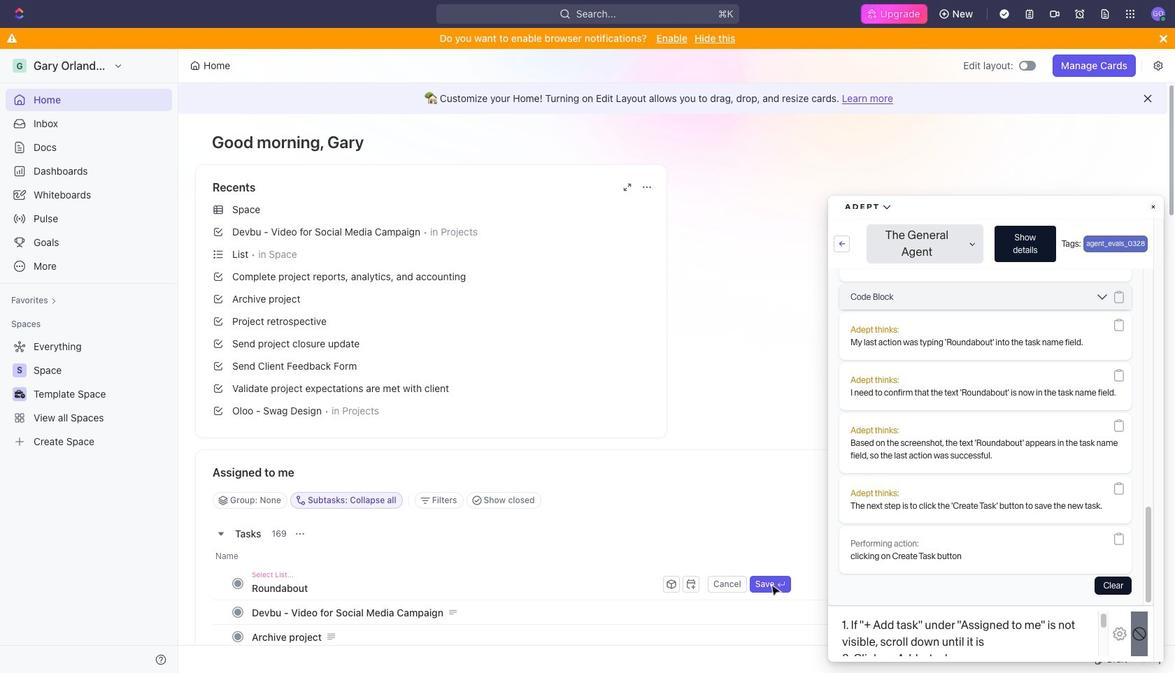 Task type: vqa. For each thing, say whether or not it's contained in the screenshot.
alert
yes



Task type: describe. For each thing, give the bounding box(es) containing it.
Search tasks... text field
[[938, 490, 1078, 511]]

Task name or type '/' for commands text field
[[252, 577, 660, 600]]

tree inside sidebar navigation
[[6, 336, 172, 453]]

space, , element
[[13, 364, 27, 378]]

sidebar navigation
[[0, 49, 181, 674]]

business time image
[[14, 390, 25, 399]]



Task type: locate. For each thing, give the bounding box(es) containing it.
alert
[[178, 83, 1168, 114]]

tree
[[6, 336, 172, 453]]

gary orlando's workspace, , element
[[13, 59, 27, 73]]



